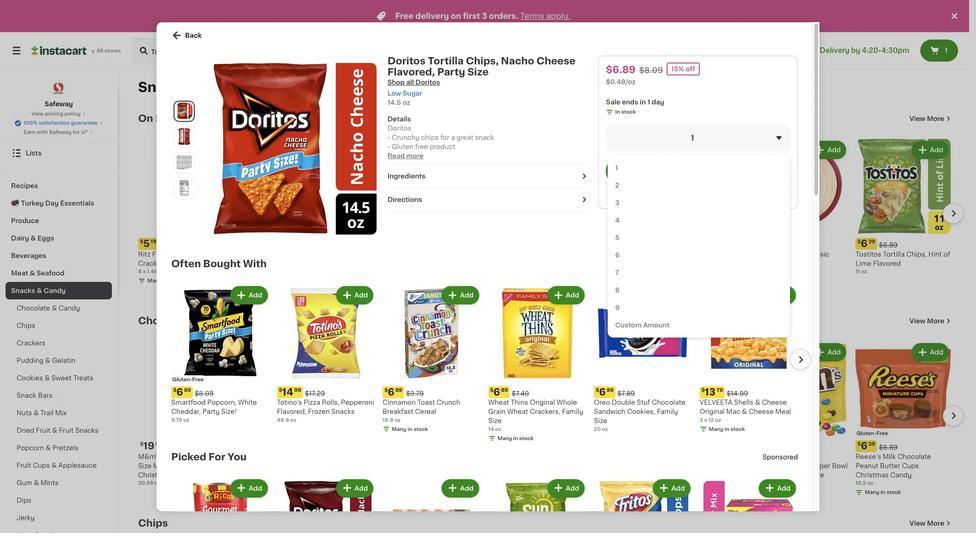 Task type: describe. For each thing, give the bounding box(es) containing it.
stock for thins
[[519, 436, 534, 441]]

gum
[[17, 480, 32, 487]]

14.5 inside doritos tortilla chips, nacho cheese flavored, party size 14.5 oz
[[241, 269, 251, 274]]

ingredients
[[388, 173, 426, 179]]

2 • from the top
[[388, 143, 390, 150]]

3 view more link from the top
[[910, 519, 951, 529]]

oz inside oreo double stuf chocolate sandwich cookies, family size 20 oz
[[602, 427, 608, 432]]

1 inside 1 2 3 4 5 6 7 8 9 custom amount
[[615, 164, 618, 171]]

6 inside 1 2 3 4 5 6 7 8 9 custom amount
[[615, 252, 620, 258]]

10.5 inside the reese's milk chocolate snack size peanut butter cups christmas candy 10.5 oz
[[651, 481, 661, 486]]

59
[[155, 442, 162, 447]]

party inside doritos tortilla chips, nacho cheese flavored, party size 14.5 oz
[[298, 260, 316, 267]]

$ 6 89 for $8.09
[[173, 387, 191, 397]]

3.1 oz
[[446, 481, 460, 486]]

candy inside the reese's milk chocolate snack size peanut butter cups christmas candy 10.5 oz
[[704, 472, 725, 479]]

🦃
[[11, 200, 19, 207]]

$6.89 original price: $7.49 element
[[488, 386, 587, 398]]

dairy & eggs
[[11, 235, 54, 242]]

christmas for size
[[138, 472, 171, 479]]

all stores
[[97, 48, 121, 53]]

all stores link
[[31, 38, 122, 64]]

1 horizontal spatial sale
[[606, 99, 620, 105]]

smartfood popcorn, white cheddar, party size! 9.75 oz
[[171, 399, 257, 422]]

0 horizontal spatial chocolate & candy link
[[6, 300, 112, 317]]

ends
[[622, 99, 638, 105]]

now
[[180, 114, 203, 123]]

many for thins
[[497, 436, 512, 441]]

often
[[171, 259, 201, 268]]

bought
[[203, 259, 241, 268]]

gluten-free for $6.89
[[857, 431, 888, 436]]

in for 6
[[408, 427, 412, 432]]

many in stock for fresh
[[147, 278, 184, 283]]

dried fruit & fruit snacks link
[[6, 422, 112, 440]]

many for fresh
[[147, 278, 162, 283]]

snickers, twix, milky way & 3 musketeers minis christmas candy chocolate bar variety pack
[[241, 454, 335, 488]]

item carousel region for on sale now
[[138, 135, 964, 301]]

oz inside reese's milk chocolate peanut butter cups christmas candy 10.5 oz
[[867, 481, 873, 486]]

m&m's,
[[138, 454, 162, 460]]

fruit up pretzels
[[59, 428, 74, 434]]

day
[[652, 99, 664, 105]]

musketeers
[[241, 463, 279, 469]]

ruffles
[[548, 251, 571, 258]]

6 for oreo double stuf chocolate sandwich cookies, family size
[[599, 387, 606, 397]]

0 horizontal spatial sponsored badge image
[[446, 488, 473, 493]]

super
[[811, 463, 830, 469]]

x inside $ 13 79 $14.99 velveeta shells & cheese original mac & cheese meal 3 x 12 oz
[[704, 417, 707, 422]]

1 vertical spatial 19
[[143, 441, 154, 451]]

chocolates
[[753, 472, 790, 479]]

1 horizontal spatial $7.49
[[776, 242, 793, 248]]

flavored, inside totino's pizza rolls, pepperoni flavored, frozen snacks 48.8 oz
[[277, 409, 306, 415]]

0 vertical spatial $6.89
[[606, 64, 636, 74]]

19 inside the $ 5 19
[[151, 239, 157, 244]]

1 vertical spatial wheat
[[507, 409, 528, 415]]

terms apply. link
[[520, 12, 570, 20]]

meat & seafood link
[[6, 265, 112, 282]]

dairy & eggs link
[[6, 230, 112, 247]]

cereal
[[415, 409, 436, 415]]

family inside wheat thins original whole grain wheat crackers, family size 14 oz
[[562, 409, 583, 415]]

enlarge tortillas & flat bread doritos tortilla chips, nacho cheese flavored, party size angle_back (opens in a new tab) image
[[176, 128, 192, 145]]

almond
[[446, 481, 471, 488]]

many in stock for 13
[[709, 427, 745, 432]]

nacho for doritos tortilla chips, nacho cheese flavored, party size 14.5 oz
[[311, 251, 333, 258]]

milk inside m&m's peanut milk chocolate candy super bowl chocolates party size 38 oz
[[802, 454, 815, 460]]

guarantee
[[71, 121, 98, 126]]

party inside the doritos tortilla chips, nacho cheese flavored, party size shop all doritos low sugar 14.5 oz
[[437, 67, 465, 76]]

fruit cups & applesauce
[[17, 463, 97, 469]]

89 for oreo double stuf chocolate sandwich cookies, family size
[[607, 387, 614, 393]]

in
[[615, 109, 620, 114]]

$ for reese's milk chocolate peanut butter cups christmas candy
[[857, 442, 861, 447]]

many in stock for thins
[[497, 436, 534, 441]]

for
[[209, 452, 225, 462]]

view for chips
[[910, 521, 926, 527]]

grain
[[488, 409, 506, 415]]

30.98
[[138, 481, 153, 486]]

reese's milk chocolate peanut butter cups christmas candy 10.5 oz
[[856, 454, 931, 486]]

variety inside "snickers, twix, milky way & 3 musketeers minis christmas candy chocolate bar variety pack"
[[311, 472, 334, 479]]

in for milk
[[881, 490, 885, 495]]

$ 6 39 for on sale now
[[857, 239, 875, 248]]

nsored
[[775, 454, 798, 460]]

gluten- for $6.89
[[857, 431, 876, 436]]

free delivery on first 3 orders. terms apply.
[[395, 12, 570, 20]]

tortillas & flat bread doritos tortilla chips, nacho cheese flavored, party size hero image
[[204, 63, 376, 235]]

peanut inside reese's milk chocolate peanut butter cups christmas candy 10.5 oz
[[856, 463, 878, 469]]

99
[[294, 387, 301, 393]]

$6.89 original price: $7.89 element
[[594, 386, 692, 398]]

shells
[[734, 399, 753, 406]]

0 horizontal spatial 14
[[282, 387, 293, 397]]

🦃 turkey day essentials link
[[6, 195, 112, 212]]

cups inside the reese's milk chocolate snack size peanut butter cups christmas candy 10.5 oz
[[651, 472, 668, 479]]

product group containing 19
[[138, 342, 233, 488]]

7
[[615, 269, 619, 276]]

$ 6 89 for $7.89
[[596, 387, 614, 397]]

back
[[185, 32, 202, 38]]

many in stock for 6
[[392, 427, 428, 432]]

more for candy
[[927, 318, 944, 325]]

gluten- for $8.09
[[172, 377, 192, 382]]

gluten
[[392, 143, 413, 150]]

size inside m&m's peanut milk chocolate candy super bowl chocolates party size 38 oz
[[811, 472, 824, 479]]

1 horizontal spatial sponsored badge image
[[548, 479, 576, 484]]

8 inside 1 2 3 4 5 6 7 8 9 custom amount
[[615, 287, 620, 293]]

chips, for tostitos tortilla chips, hint of lime flavored 11 oz
[[906, 251, 927, 258]]

read
[[388, 152, 405, 159]]

milk inside the reese's milk chocolate snack size peanut butter cups christmas candy 10.5 oz
[[678, 454, 691, 460]]

mac
[[726, 409, 740, 415]]

crackers,
[[530, 409, 560, 415]]

38
[[753, 481, 760, 486]]

1 inside field
[[691, 134, 694, 141]]

oz inside 'ruffles potato chips, cheddar & sour cream flavored, party size 12.5 oz'
[[560, 278, 566, 283]]

many for 6
[[392, 427, 406, 432]]

snacks up pretzels
[[75, 428, 99, 434]]

3 view more from the top
[[910, 521, 944, 527]]

fruit inside gushers fruit flavored snacks, variety pack, strawberry and tropical 16 oz
[[372, 454, 387, 460]]

crackers inside ritz fresh stacks original crackers 8 x 1.48 oz
[[138, 260, 167, 267]]

1 vertical spatial crackers
[[17, 340, 45, 347]]

many for 13
[[709, 427, 723, 432]]

nuts & trail mix
[[17, 410, 67, 417]]

enlarge tortillas & flat bread doritos tortilla chips, nacho cheese flavored, party size hero (opens in a new tab) image
[[176, 102, 192, 119]]

5 inside product group
[[143, 239, 150, 248]]

for inside 'link'
[[73, 130, 80, 135]]

off
[[686, 65, 695, 72]]

chips, for doritos tortilla chips, nacho cheese flavored, party size shop all doritos low sugar 14.5 oz
[[466, 56, 499, 65]]

details
[[388, 116, 411, 122]]

breakfast
[[383, 409, 413, 415]]

view more for candy
[[910, 318, 944, 325]]

view for chocolate & candy
[[910, 318, 926, 325]]

$6.89 for on sale now
[[879, 242, 898, 248]]

size inside wheat thins original whole grain wheat crackers, family size 14 oz
[[488, 418, 502, 424]]

by
[[851, 47, 860, 54]]

size inside oreo double stuf chocolate sandwich cookies, family size 20 oz
[[594, 418, 607, 424]]

tortilla for tostitos tortilla chips, hint of lime flavored 11 oz
[[883, 251, 905, 258]]

tortilla for doritos tortilla chips, nacho cheese flavored, party size shop all doritos low sugar 14.5 oz
[[428, 56, 464, 65]]

all
[[406, 79, 414, 85]]

$0.48/oz
[[606, 78, 636, 85]]

gushers
[[343, 454, 370, 460]]

$ for tostitos tortilla chips, hint of lime flavored
[[857, 239, 861, 244]]

$ for wheat thins original whole grain wheat crackers, family size
[[490, 387, 493, 393]]

party inside m&m's peanut milk chocolate candy super bowl chocolates party size 38 oz
[[792, 472, 809, 479]]

chocolate inside m&m's, twix & snickers fun size milk chocolate christmas candy assortment bulk candy
[[168, 463, 201, 469]]

pricing
[[45, 111, 63, 116]]

enlarge tortillas & flat bread doritos tortilla chips, nacho cheese flavored, party size nutrition (opens in a new tab) image
[[176, 180, 192, 196]]

directions button
[[388, 195, 587, 204]]

oz inside wheat thins original whole grain wheat crackers, family size 14 oz
[[495, 427, 501, 432]]

produce
[[11, 218, 39, 224]]

1 horizontal spatial snacks & candy
[[138, 81, 254, 94]]

snickers
[[187, 454, 214, 460]]

in for fresh
[[163, 278, 168, 283]]

stock for fresh
[[169, 278, 184, 283]]

doritos for doritos tortilla chips, nacho cheese flavored, party size shop all doritos low sugar 14.5 oz
[[388, 56, 426, 65]]

chocolate inside the reese's milk chocolate snack size peanut butter cups christmas candy 10.5 oz
[[693, 454, 726, 460]]

0 horizontal spatial snack
[[17, 393, 36, 399]]

original inside $ 13 79 $14.99 velveeta shells & cheese original mac & cheese meal 3 x 12 oz
[[700, 409, 725, 415]]

candy inside reese's milk chocolate peanut butter cups christmas candy 10.5 oz
[[890, 472, 912, 479]]

fruit down nuts & trail mix
[[36, 428, 51, 434]]

oreo double stuf chocolate sandwich cookies, family size 20 oz
[[594, 399, 685, 432]]

chocolate inside oreo double stuf chocolate sandwich cookies, family size 20 oz
[[652, 399, 685, 406]]

1 horizontal spatial chips
[[138, 519, 168, 529]]

& inside 'link'
[[31, 235, 36, 242]]

$6.89 original price: $8.09 element for smartfood popcorn, white cheddar, party size!
[[171, 386, 270, 398]]

product group containing 14
[[277, 284, 375, 424]]

sabra
[[753, 251, 772, 258]]

candy inside "snickers, twix, milky way & 3 musketeers minis christmas candy chocolate bar variety pack"
[[241, 472, 262, 479]]

delivery
[[415, 12, 449, 20]]

0 horizontal spatial chips
[[17, 323, 35, 329]]

$ for smartfood popcorn, white cheddar, party size!
[[173, 387, 176, 393]]

assortment
[[138, 481, 176, 488]]

doritos
[[415, 79, 440, 85]]

1 many in stock button from the left
[[343, 139, 438, 287]]

oz inside the doritos tortilla chips, nacho cheese flavored, party size shop all doritos low sugar 14.5 oz
[[403, 99, 410, 105]]

oz inside doritos tortilla chips, nacho cheese flavored, party size 14.5 oz
[[252, 269, 259, 274]]

pudding & gelatin link
[[6, 352, 112, 370]]

tostitos tortilla chips, hint of lime flavored 11 oz
[[856, 251, 950, 274]]

$5.19 original price: $6.69 element
[[138, 238, 233, 250]]

$ inside $ 19 59
[[140, 442, 143, 447]]

item carousel region for chocolate & candy
[[138, 338, 964, 504]]

$ 14 99
[[279, 387, 301, 397]]

more for now
[[927, 116, 944, 122]]

on
[[138, 114, 153, 123]]

beverages link
[[6, 247, 112, 265]]

limited time offer region
[[0, 0, 949, 32]]

snack
[[475, 134, 494, 140]]

stock for 13
[[731, 427, 745, 432]]

butter inside reese's milk chocolate peanut butter cups christmas candy 10.5 oz
[[880, 463, 900, 469]]

0 horizontal spatial $7.49
[[512, 390, 529, 397]]

$6.89 original price: $9.79 element
[[383, 386, 481, 398]]

size inside doritos tortilla chips, nacho cheese flavored, party size 14.5 oz
[[317, 260, 331, 267]]

sale ends in 1 day
[[606, 99, 664, 105]]

bars
[[38, 393, 52, 399]]

hint
[[928, 251, 942, 258]]

flavored, inside 'ruffles potato chips, cheddar & sour cream flavored, party size 12.5 oz'
[[548, 270, 578, 276]]

& inside m&m's, twix & snickers fun size milk chocolate christmas candy assortment bulk candy
[[180, 454, 185, 460]]

size inside the reese's milk chocolate snack size peanut butter cups christmas candy 10.5 oz
[[672, 463, 685, 469]]

seafood
[[37, 270, 64, 277]]

$14.99 original price: $17.29 element
[[277, 386, 375, 398]]

velveeta
[[700, 399, 732, 406]]

bar,
[[481, 463, 493, 469]]

classic
[[806, 251, 829, 258]]

$ 6 89 $9.79 cinnamon toast crunch breakfast cereal 18.8 oz
[[383, 387, 460, 422]]

earn with safeway for u® link
[[24, 129, 94, 136]]

nuts
[[17, 410, 32, 417]]

party inside smartfood popcorn, white cheddar, party size! 9.75 oz
[[202, 409, 220, 415]]

dips link
[[6, 492, 112, 510]]

4:30pm
[[881, 47, 909, 54]]

13
[[705, 387, 716, 397]]

0 vertical spatial wheat
[[488, 399, 509, 406]]

oz inside gushers fruit flavored snacks, variety pack, strawberry and tropical 16 oz
[[350, 481, 356, 486]]

doritos tortilla chips, nacho cheese flavored, party size 14.5 oz
[[241, 251, 333, 274]]

details doritos • crunchy chips for a great snack • gluten free product read more
[[388, 116, 494, 159]]

lime
[[856, 260, 871, 267]]

chocolate inside "snickers, twix, milky way & 3 musketeers minis christmas candy chocolate bar variety pack"
[[264, 472, 297, 479]]

instacart logo image
[[31, 45, 87, 56]]

snacks up enlarge tortillas & flat bread doritos tortilla chips, nacho cheese flavored, party size hero (opens in a new tab) icon
[[138, 81, 190, 94]]

size inside 'ruffles potato chips, cheddar & sour cream flavored, party size 12.5 oz'
[[598, 270, 611, 276]]

6 for smartfood popcorn, white cheddar, party size!
[[176, 387, 183, 397]]

3 more from the top
[[927, 521, 944, 527]]

beverages
[[11, 253, 46, 259]]

oz inside totino's pizza rolls, pepperoni flavored, frozen snacks 48.8 oz
[[290, 417, 296, 422]]

shop inside the doritos tortilla chips, nacho cheese flavored, party size shop all doritos low sugar 14.5 oz
[[388, 79, 405, 85]]

size inside m&m's, twix & snickers fun size milk chocolate christmas candy assortment bulk candy
[[138, 463, 151, 469]]

again
[[47, 132, 65, 138]]

🦃 turkey day essentials
[[11, 200, 94, 207]]

cups inside reese's milk chocolate peanut butter cups christmas candy 10.5 oz
[[902, 463, 919, 469]]

$ inside $ 6 89 $9.79 cinnamon toast crunch breakfast cereal 18.8 oz
[[384, 387, 388, 393]]

it
[[40, 132, 45, 138]]

$ for ritz fresh stacks original crackers
[[140, 239, 143, 244]]

produce link
[[6, 212, 112, 230]]

original inside wheat thins original whole grain wheat crackers, family size 14 oz
[[530, 399, 555, 406]]

14 inside wheat thins original whole grain wheat crackers, family size 14 oz
[[488, 427, 494, 432]]

safeway inside 'link'
[[49, 130, 71, 135]]

$6.39 original price: $6.89 element for on sale now
[[856, 238, 951, 250]]

0 horizontal spatial snacks & candy
[[11, 288, 66, 294]]

day
[[45, 200, 59, 207]]

dried
[[17, 428, 34, 434]]



Task type: locate. For each thing, give the bounding box(es) containing it.
6 inside $6.89 original price: $7.89 "element"
[[599, 387, 606, 397]]

view for on sale now
[[910, 116, 926, 122]]

item carousel region containing 5
[[138, 135, 964, 301]]

$17.29 original price: $19.59 element
[[753, 440, 848, 452]]

many for milk
[[865, 490, 879, 495]]

0 vertical spatial sponsored badge image
[[548, 479, 576, 484]]

89 inside $6.89 original price: $7.49 element
[[501, 387, 508, 393]]

view more for now
[[910, 116, 944, 122]]

turkey
[[21, 200, 44, 207]]

2 $ 6 89 from the left
[[490, 387, 508, 397]]

0 horizontal spatial 8
[[138, 269, 142, 274]]

free for smartfood popcorn, white cheddar, party size!
[[192, 377, 204, 382]]

chocolate & candy link
[[6, 300, 112, 317], [138, 316, 238, 327]]

1 10.5 from the left
[[651, 481, 661, 486]]

89 inside $ 6 89 $9.79 cinnamon toast crunch breakfast cereal 18.8 oz
[[395, 387, 402, 393]]

1 horizontal spatial 14.5
[[388, 99, 401, 105]]

1 horizontal spatial gluten-
[[857, 431, 876, 436]]

shop up the 100%
[[26, 113, 43, 120]]

6 for tostitos tortilla chips, hint of lime flavored
[[861, 239, 867, 248]]

$ for oreo double stuf chocolate sandwich cookies, family size
[[596, 387, 599, 393]]

1 vertical spatial $7.49
[[512, 390, 529, 397]]

$6.89 original price: $8.09 element for ruffles potato chips, cheddar & sour cream flavored, party size
[[548, 238, 643, 250]]

1 more from the top
[[927, 116, 944, 122]]

$ up grain
[[490, 387, 493, 393]]

reese's inside reese's milk chocolate peanut butter cups christmas candy 10.5 oz
[[856, 454, 881, 460]]

1 view more from the top
[[910, 116, 944, 122]]

19 left 59
[[143, 441, 154, 451]]

family right the cookies,
[[657, 409, 678, 415]]

0 vertical spatial gluten-
[[172, 377, 192, 382]]

$6.39 original price: $6.89 element
[[856, 238, 951, 250], [856, 440, 951, 452]]

1 horizontal spatial crackers
[[138, 260, 167, 267]]

flavored, inside doritos tortilla chips, nacho cheese flavored, party size 14.5 oz
[[267, 260, 297, 267]]

fruit
[[36, 428, 51, 434], [59, 428, 74, 434], [372, 454, 387, 460], [17, 463, 31, 469]]

2 vertical spatial view more link
[[910, 519, 951, 529]]

peanut inside the reese's milk chocolate snack size peanut butter cups christmas candy 10.5 oz
[[687, 463, 710, 469]]

1 horizontal spatial 14
[[488, 427, 494, 432]]

cheese inside the doritos tortilla chips, nacho cheese flavored, party size shop all doritos low sugar 14.5 oz
[[537, 56, 576, 65]]

many in stock for milk
[[865, 490, 901, 495]]

1 vertical spatial snacks & candy
[[11, 288, 66, 294]]

reese's for snack
[[651, 454, 676, 460]]

1 horizontal spatial chocolate & candy link
[[138, 316, 238, 327]]

1 vertical spatial original
[[530, 399, 555, 406]]

0 horizontal spatial gluten-
[[172, 377, 192, 382]]

chips, inside doritos tortilla chips, nacho cheese flavored, party size 14.5 oz
[[289, 251, 310, 258]]

chips, inside the doritos tortilla chips, nacho cheese flavored, party size shop all doritos low sugar 14.5 oz
[[466, 56, 499, 65]]

1 horizontal spatial butter
[[880, 463, 900, 469]]

of
[[944, 251, 950, 258]]

$ 6 89 up oreo at the bottom
[[596, 387, 614, 397]]

1 vertical spatial shop
[[26, 113, 43, 120]]

2 vertical spatial doritos
[[241, 251, 264, 258]]

list box containing 1
[[608, 155, 790, 337]]

6 up oreo at the bottom
[[599, 387, 606, 397]]

4:20-
[[862, 47, 881, 54]]

0 vertical spatial free
[[395, 12, 414, 20]]

tortilla up 'doritos'
[[428, 56, 464, 65]]

0 horizontal spatial family
[[562, 409, 583, 415]]

89 up oreo at the bottom
[[607, 387, 614, 393]]

& inside ferrero rocher premium chocolate bar, milk chocolate hazelnut & almond
[[511, 472, 516, 479]]

1 horizontal spatial many in stock button
[[446, 139, 541, 287]]

3 right way
[[331, 454, 335, 460]]

None search field
[[132, 38, 587, 64]]

& inside 'ruffles potato chips, cheddar & sour cream flavored, party size 12.5 oz'
[[578, 260, 583, 267]]

$13.79 original price: $14.99 element
[[700, 386, 798, 398]]

nacho for doritos tortilla chips, nacho cheese flavored, party size shop all doritos low sugar 14.5 oz
[[501, 56, 534, 65]]

doritos inside doritos tortilla chips, nacho cheese flavored, party size 14.5 oz
[[241, 251, 264, 258]]

$ up totino's
[[279, 387, 282, 393]]

1 horizontal spatial family
[[657, 409, 678, 415]]

1 • from the top
[[388, 134, 390, 140]]

in for potato
[[573, 288, 578, 293]]

for left a in the top left of the page
[[440, 134, 449, 140]]

3 right first
[[482, 12, 487, 20]]

8 inside ritz fresh stacks original crackers 8 x 1.48 oz
[[138, 269, 142, 274]]

tortilla inside the doritos tortilla chips, nacho cheese flavored, party size shop all doritos low sugar 14.5 oz
[[428, 56, 464, 65]]

0 vertical spatial 14
[[282, 387, 293, 397]]

$6.89 original price: $8.09 element
[[548, 238, 643, 250], [171, 386, 270, 398]]

variety
[[370, 463, 392, 469], [311, 472, 334, 479]]

1 vertical spatial $8.09
[[195, 390, 214, 397]]

doritos for doritos tortilla chips, nacho cheese flavored, party size 14.5 oz
[[241, 251, 264, 258]]

0 horizontal spatial shop
[[26, 113, 43, 120]]

89 up smartfood
[[184, 387, 191, 393]]

• up read
[[388, 143, 390, 150]]

wheat up grain
[[488, 399, 509, 406]]

1 $ 6 39 from the top
[[857, 239, 875, 248]]

christmas inside "snickers, twix, milky way & 3 musketeers minis christmas candy chocolate bar variety pack"
[[299, 463, 332, 469]]

6 for wheat thins original whole grain wheat crackers, family size
[[493, 387, 500, 397]]

$ 6 39 up reese's milk chocolate peanut butter cups christmas candy 10.5 oz
[[857, 441, 875, 451]]

6 up cream on the right of page
[[615, 252, 620, 258]]

stock for potato
[[579, 288, 594, 293]]

$ left 79
[[701, 387, 705, 393]]

$6.89 original price: $8.09 element up potato
[[548, 238, 643, 250]]

2 reese's from the left
[[856, 454, 881, 460]]

safeway link
[[45, 80, 73, 109]]

3 inside $ 13 79 $14.99 velveeta shells & cheese original mac & cheese meal 3 x 12 oz
[[700, 417, 703, 422]]

$8.09 up smartfood
[[195, 390, 214, 397]]

snacks inside totino's pizza rolls, pepperoni flavored, frozen snacks 48.8 oz
[[331, 409, 355, 415]]

gluten-free for $8.09
[[172, 377, 204, 382]]

oz inside m&m's peanut milk chocolate candy super bowl chocolates party size 38 oz
[[761, 481, 767, 486]]

2 39 from the top
[[868, 442, 875, 447]]

35.24
[[241, 481, 256, 486]]

flavored inside tostitos tortilla chips, hint of lime flavored 11 oz
[[873, 260, 901, 267]]

whole
[[557, 399, 577, 406]]

1 vertical spatial view more link
[[910, 317, 951, 326]]

2 10.5 from the left
[[856, 481, 866, 486]]

1 button
[[920, 40, 958, 62]]

sponsored badge image down almond
[[446, 488, 473, 493]]

$7.89
[[617, 390, 635, 397]]

size
[[467, 67, 489, 76], [317, 260, 331, 267], [598, 270, 611, 276], [488, 418, 502, 424], [594, 418, 607, 424], [138, 463, 151, 469], [672, 463, 685, 469], [811, 472, 824, 479]]

doritos down details
[[388, 125, 411, 131]]

christmas inside m&m's, twix & snickers fun size milk chocolate christmas candy assortment bulk candy
[[138, 472, 171, 479]]

gushers fruit flavored snacks, variety pack, strawberry and tropical 16 oz
[[343, 454, 420, 486]]

3 down 2
[[615, 199, 620, 206]]

0 horizontal spatial for
[[73, 130, 80, 135]]

details button
[[388, 114, 587, 123]]

thins
[[511, 399, 528, 406]]

$6.89 original price: $8.09 element containing 6
[[171, 386, 270, 398]]

$ up oreo at the bottom
[[596, 387, 599, 393]]

2 view more from the top
[[910, 318, 944, 325]]

chips, inside 'ruffles potato chips, cheddar & sour cream flavored, party size 12.5 oz'
[[596, 251, 617, 258]]

stock for milk
[[887, 490, 901, 495]]

0 horizontal spatial $6.89 original price: $8.09 element
[[171, 386, 270, 398]]

spo nsored
[[763, 454, 798, 460]]

1 vertical spatial 8
[[615, 287, 620, 293]]

oz inside tostitos tortilla chips, hint of lime flavored 11 oz
[[861, 269, 867, 274]]

0 horizontal spatial reese's
[[651, 454, 676, 460]]

flavored, down cheddar at the right of the page
[[548, 270, 578, 276]]

1 horizontal spatial 10.5
[[856, 481, 866, 486]]

rolls,
[[322, 399, 339, 406]]

many for potato
[[557, 288, 572, 293]]

many in stock for potato
[[557, 288, 594, 293]]

shop inside shop link
[[26, 113, 43, 120]]

add button
[[195, 142, 230, 158], [297, 142, 333, 158], [400, 142, 435, 158], [605, 142, 640, 158], [707, 142, 743, 158], [810, 142, 845, 158], [912, 142, 948, 158], [231, 287, 267, 303], [337, 287, 372, 303], [443, 287, 478, 303], [548, 287, 584, 303], [760, 287, 795, 303], [195, 344, 230, 361], [297, 344, 333, 361], [400, 344, 435, 361], [502, 344, 538, 361], [605, 344, 640, 361], [707, 344, 743, 361], [810, 344, 845, 361], [912, 344, 948, 361], [231, 480, 267, 497], [337, 480, 372, 497], [443, 480, 478, 497], [548, 480, 584, 497], [654, 480, 689, 497], [760, 480, 795, 497]]

1 horizontal spatial for
[[440, 134, 449, 140]]

0 vertical spatial safeway
[[45, 101, 73, 107]]

$6.89 $8.09
[[606, 64, 663, 74]]

nacho
[[501, 56, 534, 65], [311, 251, 333, 258]]

0 horizontal spatial many in stock button
[[343, 139, 438, 287]]

5 inside 1 2 3 4 5 6 7 8 9 custom amount
[[615, 234, 620, 241]]

6 up grain
[[493, 387, 500, 397]]

2 butter from the left
[[880, 463, 900, 469]]

0 vertical spatial shop
[[388, 79, 405, 85]]

0 horizontal spatial $ 6 89
[[173, 387, 191, 397]]

for left u®
[[73, 130, 80, 135]]

8 up 9
[[615, 287, 620, 293]]

cream
[[601, 260, 623, 267]]

$8.09 down service type group
[[639, 66, 663, 74]]

39 up the tostitos
[[868, 239, 875, 244]]

0 horizontal spatial original
[[195, 251, 220, 258]]

variety inside gushers fruit flavored snacks, variety pack, strawberry and tropical 16 oz
[[370, 463, 392, 469]]

$8.09 inside 'element'
[[195, 390, 214, 397]]

$14.99
[[727, 390, 748, 397]]

2 horizontal spatial peanut
[[856, 463, 878, 469]]

flavored inside gushers fruit flavored snacks, variety pack, strawberry and tropical 16 oz
[[388, 454, 416, 460]]

view more link for now
[[910, 114, 951, 123]]

variety up and
[[370, 463, 392, 469]]

milk inside m&m's, twix & snickers fun size milk chocolate christmas candy assortment bulk candy
[[153, 463, 166, 469]]

0 horizontal spatial chips link
[[6, 317, 112, 335]]

2 horizontal spatial free
[[876, 431, 888, 436]]

0 vertical spatial view more
[[910, 116, 944, 122]]

cinnamon
[[383, 399, 416, 406]]

39 up reese's milk chocolate peanut butter cups christmas candy 10.5 oz
[[868, 442, 875, 447]]

1 horizontal spatial variety
[[370, 463, 392, 469]]

view more link for candy
[[910, 317, 951, 326]]

butter inside the reese's milk chocolate snack size peanut butter cups christmas candy 10.5 oz
[[711, 463, 732, 469]]

$ 6 89 for $7.49
[[490, 387, 508, 397]]

and
[[380, 472, 393, 479]]

2 $6.39 original price: $6.89 element from the top
[[856, 440, 951, 452]]

2 $ 6 39 from the top
[[857, 441, 875, 451]]

1 vertical spatial flavored
[[388, 454, 416, 460]]

$ up m&m's,
[[140, 442, 143, 447]]

9
[[615, 304, 620, 311]]

cheese
[[537, 56, 576, 65], [241, 260, 266, 267], [762, 399, 787, 406], [749, 409, 774, 415]]

christmas for 3
[[299, 463, 332, 469]]

add
[[212, 147, 226, 153], [315, 147, 328, 153], [417, 147, 431, 153], [622, 147, 636, 153], [725, 147, 738, 153], [827, 147, 841, 153], [930, 147, 943, 153], [249, 292, 262, 298], [354, 292, 368, 298], [460, 292, 474, 298], [566, 292, 579, 298], [777, 292, 791, 298], [212, 349, 226, 356], [315, 349, 328, 356], [417, 349, 431, 356], [520, 349, 533, 356], [622, 349, 636, 356], [725, 349, 738, 356], [827, 349, 841, 356], [930, 349, 943, 356], [249, 485, 262, 492], [354, 485, 368, 492], [460, 485, 474, 492], [566, 485, 579, 492], [671, 485, 685, 492], [777, 485, 791, 492]]

3 left 12
[[700, 417, 703, 422]]

$6.89 up $0.48/oz
[[606, 64, 636, 74]]

chips, for ruffles potato chips, cheddar & sour cream flavored, party size 12.5 oz
[[596, 251, 617, 258]]

snacks & candy up enlarge tortillas & flat bread doritos tortilla chips, nacho cheese flavored, party size hero (opens in a new tab) icon
[[138, 81, 254, 94]]

chips up pudding
[[17, 323, 35, 329]]

snack bars link
[[6, 387, 112, 405]]

stores
[[104, 48, 121, 53]]

1 vertical spatial 14
[[488, 427, 494, 432]]

chips down "assortment"
[[138, 519, 168, 529]]

1 $ 6 89 from the left
[[173, 387, 191, 397]]

on sale now link
[[138, 113, 203, 124]]

$ 6 39 up the tostitos
[[857, 239, 875, 248]]

cups inside fruit cups & applesauce link
[[33, 463, 50, 469]]

0 vertical spatial chocolate & candy
[[17, 305, 80, 312]]

2 more from the top
[[927, 318, 944, 325]]

89 inside $6.89 original price: $7.89 "element"
[[607, 387, 614, 393]]

sponsored badge image down 4.2 oz in the bottom right of the page
[[548, 479, 576, 484]]

view pricing policy
[[31, 111, 81, 116]]

0 horizontal spatial nacho
[[311, 251, 333, 258]]

safeway
[[45, 101, 73, 107], [49, 130, 71, 135]]

2 view more link from the top
[[910, 317, 951, 326]]

6 inside $ 6 89 $9.79 cinnamon toast crunch breakfast cereal 18.8 oz
[[388, 387, 394, 397]]

48.8
[[277, 417, 289, 422]]

$ up ritz
[[140, 239, 143, 244]]

gluten- up reese's milk chocolate peanut butter cups christmas candy 10.5 oz
[[857, 431, 876, 436]]

nacho inside the doritos tortilla chips, nacho cheese flavored, party size shop all doritos low sugar 14.5 oz
[[501, 56, 534, 65]]

$6.89 up reese's milk chocolate peanut butter cups christmas candy 10.5 oz
[[879, 445, 898, 451]]

30.98 oz
[[138, 481, 161, 486]]

0 vertical spatial $6.39 original price: $6.89 element
[[856, 238, 951, 250]]

0 vertical spatial snack
[[17, 393, 36, 399]]

0 vertical spatial •
[[388, 134, 390, 140]]

1 vertical spatial snack
[[651, 463, 670, 469]]

1 vertical spatial 14.5
[[241, 269, 251, 274]]

service type group
[[599, 41, 728, 60]]

$6.39 original price: $6.89 element up reese's milk chocolate peanut butter cups christmas candy 10.5 oz
[[856, 440, 951, 452]]

0 vertical spatial 39
[[868, 239, 875, 244]]

free up smartfood
[[192, 377, 204, 382]]

39 for candy
[[868, 442, 875, 447]]

double
[[612, 399, 635, 406]]

1 family from the left
[[562, 409, 583, 415]]

snacks down "meat"
[[11, 288, 35, 294]]

tortilla up with
[[266, 251, 288, 258]]

fun
[[216, 454, 228, 460]]

custom
[[615, 322, 642, 328]]

chocolate inside reese's milk chocolate peanut butter cups christmas candy 10.5 oz
[[898, 454, 931, 460]]

89 for smartfood popcorn, white cheddar, party size!
[[184, 387, 191, 393]]

flavored, up all at top
[[388, 67, 435, 76]]

$ for totino's pizza rolls, pepperoni flavored, frozen snacks
[[279, 387, 282, 393]]

enlarge tortillas & flat bread doritos tortilla chips, nacho cheese flavored, party size ingredients (opens in a new tab) image
[[176, 154, 192, 171]]

1 horizontal spatial x
[[704, 417, 707, 422]]

0 horizontal spatial variety
[[311, 472, 334, 479]]

1 horizontal spatial nacho
[[501, 56, 534, 65]]

product group containing 5
[[138, 139, 233, 287]]

premium
[[496, 454, 524, 460]]

christmas inside reese's milk chocolate peanut butter cups christmas candy 10.5 oz
[[856, 472, 889, 479]]

product group
[[138, 139, 233, 287], [241, 139, 336, 276], [343, 139, 438, 287], [548, 139, 643, 296], [651, 139, 746, 276], [753, 139, 848, 266], [856, 139, 951, 276], [171, 284, 270, 424], [277, 284, 375, 424], [383, 284, 481, 435], [488, 284, 587, 444], [700, 284, 798, 435], [138, 342, 233, 488], [241, 342, 336, 488], [343, 342, 438, 487], [446, 342, 541, 496], [548, 342, 643, 486], [651, 342, 746, 487], [753, 342, 848, 487], [856, 342, 951, 498], [171, 477, 270, 534], [277, 477, 375, 534], [383, 477, 481, 534], [488, 477, 587, 534], [594, 477, 692, 534], [700, 477, 798, 534]]

milky
[[290, 454, 307, 460]]

3 inside "snickers, twix, milky way & 3 musketeers minis christmas candy chocolate bar variety pack"
[[331, 454, 335, 460]]

1 horizontal spatial snack
[[651, 463, 670, 469]]

2 vertical spatial original
[[700, 409, 725, 415]]

tortilla for doritos tortilla chips, nacho cheese flavored, party size 14.5 oz
[[266, 251, 288, 258]]

tortilla inside doritos tortilla chips, nacho cheese flavored, party size 14.5 oz
[[266, 251, 288, 258]]

first
[[463, 12, 480, 20]]

3 89 from the left
[[501, 387, 508, 393]]

chips link up the pudding & gelatin link
[[6, 317, 112, 335]]

snacks,
[[343, 463, 368, 469]]

0 vertical spatial $6.89 original price: $8.09 element
[[548, 238, 643, 250]]

0 vertical spatial $7.49
[[776, 242, 793, 248]]

0 horizontal spatial butter
[[711, 463, 732, 469]]

crackers link
[[6, 335, 112, 352]]

lists
[[26, 150, 42, 157]]

$ 6 89 up smartfood
[[173, 387, 191, 397]]

1 $6.39 original price: $6.89 element from the top
[[856, 238, 951, 250]]

19 up fresh
[[151, 239, 157, 244]]

u®
[[81, 130, 88, 135]]

6 up cinnamon
[[388, 387, 394, 397]]

14 up $4.99 element
[[488, 427, 494, 432]]

0 vertical spatial $8.09
[[639, 66, 663, 74]]

2 vertical spatial free
[[876, 431, 888, 436]]

89 up grain
[[501, 387, 508, 393]]

cheese inside doritos tortilla chips, nacho cheese flavored, party size 14.5 oz
[[241, 260, 266, 267]]

christmas inside the reese's milk chocolate snack size peanut butter cups christmas candy 10.5 oz
[[669, 472, 702, 479]]

gluten- up smartfood
[[172, 377, 192, 382]]

pudding & gelatin
[[17, 358, 75, 364]]

snacks & candy link
[[6, 282, 112, 300]]

many
[[147, 278, 162, 283], [352, 278, 367, 283], [455, 278, 469, 283], [557, 288, 572, 293], [392, 427, 406, 432], [709, 427, 723, 432], [497, 436, 512, 441], [865, 490, 879, 495]]

sale right on at the top of page
[[155, 114, 177, 123]]

3.1
[[446, 481, 452, 486]]

sale
[[606, 99, 620, 105], [155, 114, 177, 123]]

1 vertical spatial $6.89
[[879, 242, 898, 248]]

free up reese's milk chocolate peanut butter cups christmas candy 10.5 oz
[[876, 431, 888, 436]]

stacks
[[172, 251, 193, 258]]

fruit up gum
[[17, 463, 31, 469]]

0 vertical spatial flavored
[[873, 260, 901, 267]]

wheat down thins
[[507, 409, 528, 415]]

frozen
[[308, 409, 330, 415]]

candy inside m&m's peanut milk chocolate candy super bowl chocolates party size 38 oz
[[788, 463, 810, 469]]

chips link
[[6, 317, 112, 335], [138, 518, 168, 529]]

0 horizontal spatial 14.5
[[241, 269, 251, 274]]

4 89 from the left
[[607, 387, 614, 393]]

14 left 99
[[282, 387, 293, 397]]

0 vertical spatial $ 6 39
[[857, 239, 875, 248]]

cookies,
[[627, 409, 655, 415]]

• left crunchy
[[388, 134, 390, 140]]

family inside oreo double stuf chocolate sandwich cookies, family size 20 oz
[[657, 409, 678, 415]]

$4.99 element
[[446, 440, 541, 452]]

tortilla
[[428, 56, 464, 65], [266, 251, 288, 258], [883, 251, 905, 258]]

reese's inside the reese's milk chocolate snack size peanut butter cups christmas candy 10.5 oz
[[651, 454, 676, 460]]

flavored, down totino's
[[277, 409, 306, 415]]

sandwich
[[594, 409, 625, 415]]

89 up cinnamon
[[395, 387, 402, 393]]

all
[[97, 48, 103, 53]]

1 39 from the top
[[868, 239, 875, 244]]

$ 6 39
[[857, 239, 875, 248], [857, 441, 875, 451]]

1 butter from the left
[[711, 463, 732, 469]]

5 up ritz
[[143, 239, 150, 248]]

1 vertical spatial safeway
[[49, 130, 71, 135]]

sale up in
[[606, 99, 620, 105]]

x inside ritz fresh stacks original crackers 8 x 1.48 oz
[[143, 269, 146, 274]]

89 for wheat thins original whole grain wheat crackers, family size
[[501, 387, 508, 393]]

nuts & trail mix link
[[6, 405, 112, 422]]

14.5 inside the doritos tortilla chips, nacho cheese flavored, party size shop all doritos low sugar 14.5 oz
[[388, 99, 401, 105]]

0 horizontal spatial 5
[[143, 239, 150, 248]]

& inside "snickers, twix, milky way & 3 musketeers minis christmas candy chocolate bar variety pack"
[[324, 454, 329, 460]]

size inside the doritos tortilla chips, nacho cheese flavored, party size shop all doritos low sugar 14.5 oz
[[467, 67, 489, 76]]

doritos up all at top
[[388, 56, 426, 65]]

1 vertical spatial sale
[[155, 114, 177, 123]]

nacho inside doritos tortilla chips, nacho cheese flavored, party size 14.5 oz
[[311, 251, 333, 258]]

party inside 'ruffles potato chips, cheddar & sour cream flavored, party size 12.5 oz'
[[579, 270, 596, 276]]

0 horizontal spatial tortilla
[[266, 251, 288, 258]]

gluten-free up smartfood
[[172, 377, 204, 382]]

0 horizontal spatial chocolate & candy
[[17, 305, 80, 312]]

doritos inside details doritos • crunchy chips for a great snack • gluten free product read more
[[388, 125, 411, 131]]

safeway logo image
[[50, 80, 67, 98]]

0 horizontal spatial free
[[192, 377, 204, 382]]

3 inside 1 2 3 4 5 6 7 8 9 custom amount
[[615, 199, 620, 206]]

reese's
[[651, 454, 676, 460], [856, 454, 881, 460]]

$ inside the $ 5 19
[[140, 239, 143, 244]]

14.5 down with
[[241, 269, 251, 274]]

milk inside ferrero rocher premium chocolate bar, milk chocolate hazelnut & almond
[[495, 463, 508, 469]]

1 horizontal spatial 5
[[615, 234, 620, 241]]

1 vertical spatial 39
[[868, 442, 875, 447]]

$6.89 up the tostitos
[[879, 242, 898, 248]]

35.24 oz
[[241, 481, 263, 486]]

item carousel region containing 19
[[138, 338, 964, 504]]

popcorn,
[[207, 399, 236, 406]]

reese's for peanut
[[856, 454, 881, 460]]

item carousel region
[[138, 135, 964, 301], [158, 280, 811, 448], [138, 338, 964, 504]]

flavored, inside the doritos tortilla chips, nacho cheese flavored, party size shop all doritos low sugar 14.5 oz
[[388, 67, 435, 76]]

0 horizontal spatial $8.09
[[195, 390, 214, 397]]

1 field
[[606, 125, 790, 151]]

shop link
[[6, 107, 112, 126]]

stock for 6
[[414, 427, 428, 432]]

list box
[[608, 155, 790, 337]]

free inside the limited time offer region
[[395, 12, 414, 20]]

$7.49 up the hummus,
[[776, 242, 793, 248]]

3 inside the limited time offer region
[[482, 12, 487, 20]]

sponsored badge image
[[548, 479, 576, 484], [446, 488, 473, 493]]

$6.39 original price: $6.89 element for chocolate & candy
[[856, 440, 951, 452]]

in for 13
[[725, 427, 729, 432]]

1 vertical spatial chips link
[[138, 518, 168, 529]]

1 vertical spatial $ 6 39
[[857, 441, 875, 451]]

0 vertical spatial view more link
[[910, 114, 951, 123]]

1 horizontal spatial gluten-free
[[857, 431, 888, 436]]

1 reese's from the left
[[651, 454, 676, 460]]

original up 12
[[700, 409, 725, 415]]

$ up smartfood
[[173, 387, 176, 393]]

dried fruit & fruit snacks
[[17, 428, 99, 434]]

0 vertical spatial chips link
[[6, 317, 112, 335]]

0 vertical spatial sale
[[606, 99, 620, 105]]

delivery by 4:20-4:30pm link
[[805, 45, 909, 56]]

satisfaction
[[39, 121, 70, 126]]

2 89 from the left
[[395, 387, 402, 393]]

$7.49 up thins
[[512, 390, 529, 397]]

10.5 inside reese's milk chocolate peanut butter cups christmas candy 10.5 oz
[[856, 481, 866, 486]]

flavored, right with
[[267, 260, 297, 267]]

6 up smartfood
[[176, 387, 183, 397]]

2 many in stock button from the left
[[446, 139, 541, 287]]

in for thins
[[513, 436, 518, 441]]

doritos inside the doritos tortilla chips, nacho cheese flavored, party size shop all doritos low sugar 14.5 oz
[[388, 56, 426, 65]]

1 vertical spatial $6.39 original price: $6.89 element
[[856, 440, 951, 452]]

15%
[[671, 65, 684, 72]]

8 left 1.48
[[138, 269, 142, 274]]

shop up low
[[388, 79, 405, 85]]

x
[[143, 269, 146, 274], [704, 417, 707, 422]]

flavored down the tostitos
[[873, 260, 901, 267]]

item carousel region containing 6
[[158, 280, 811, 448]]

18.8
[[383, 417, 393, 422]]

oz inside $ 6 89 $9.79 cinnamon toast crunch breakfast cereal 18.8 oz
[[395, 417, 401, 422]]

safeway up view pricing policy link on the left top of the page
[[45, 101, 73, 107]]

dips
[[17, 498, 31, 504]]

0 horizontal spatial sale
[[155, 114, 177, 123]]

popcorn & pretzels
[[17, 445, 79, 452]]

0 vertical spatial 19
[[151, 239, 157, 244]]

79
[[716, 387, 723, 393]]

oz inside the reese's milk chocolate snack size peanut butter cups christmas candy 10.5 oz
[[662, 481, 668, 486]]

product group containing 13
[[700, 284, 798, 435]]

flavored up pack,
[[388, 454, 416, 460]]

delivery by 4:20-4:30pm
[[820, 47, 909, 54]]

1 vertical spatial sponsored badge image
[[446, 488, 473, 493]]

amount
[[643, 322, 669, 328]]

with
[[37, 130, 48, 135]]

oz inside $ 13 79 $14.99 velveeta shells & cheese original mac & cheese meal 3 x 12 oz
[[715, 417, 721, 422]]

$7.49
[[776, 242, 793, 248], [512, 390, 529, 397]]

$6.39 original price: $6.89 element up tostitos tortilla chips, hint of lime flavored 11 oz
[[856, 238, 951, 250]]

$ inside $ 14 99
[[279, 387, 282, 393]]

pack
[[241, 481, 256, 488]]

snack inside the reese's milk chocolate snack size peanut butter cups christmas candy 10.5 oz
[[651, 463, 670, 469]]

white
[[238, 399, 257, 406]]

1 horizontal spatial chocolate & candy
[[138, 316, 238, 326]]

crackers up pudding
[[17, 340, 45, 347]]

$ 6 39 for chocolate & candy
[[857, 441, 875, 451]]

39 for now
[[868, 239, 875, 244]]

$6.89 original price: $8.09 element up "popcorn,"
[[171, 386, 270, 398]]

6 up reese's milk chocolate peanut butter cups christmas candy 10.5 oz
[[861, 441, 867, 451]]

ingredients button
[[388, 171, 587, 180]]

5 down 4
[[615, 234, 620, 241]]

for inside details doritos • crunchy chips for a great snack • gluten free product read more
[[440, 134, 449, 140]]

minis
[[280, 463, 297, 469]]

oz inside ritz fresh stacks original crackers 8 x 1.48 oz
[[159, 269, 165, 274]]

oz inside smartfood popcorn, white cheddar, party size! 9.75 oz
[[183, 417, 189, 422]]

6 for reese's milk chocolate peanut butter cups christmas candy
[[861, 441, 867, 451]]

free for reese's milk chocolate peanut butter cups christmas candy
[[876, 431, 888, 436]]

$ 6 89 up grain
[[490, 387, 508, 397]]

1 view more link from the top
[[910, 114, 951, 123]]

1 vertical spatial doritos
[[388, 125, 411, 131]]

$6.89 for chocolate & candy
[[879, 445, 898, 451]]

original inside ritz fresh stacks original crackers 8 x 1.48 oz
[[195, 251, 220, 258]]

free left 'delivery'
[[395, 12, 414, 20]]

$ inside $ 13 79 $14.99 velveeta shells & cheese original mac & cheese meal 3 x 12 oz
[[701, 387, 705, 393]]

christmas for peanut
[[669, 472, 702, 479]]

1 vertical spatial chips
[[138, 519, 168, 529]]

peanut inside m&m's peanut milk chocolate candy super bowl chocolates party size 38 oz
[[777, 454, 800, 460]]

0 vertical spatial chips
[[17, 323, 35, 329]]

1 vertical spatial view more
[[910, 318, 944, 325]]

3 $ 6 89 from the left
[[596, 387, 614, 397]]

89
[[184, 387, 191, 393], [395, 387, 402, 393], [501, 387, 508, 393], [607, 387, 614, 393]]

fruit cups & applesauce link
[[6, 457, 112, 475]]

snacks down rolls,
[[331, 409, 355, 415]]

chips, for doritos tortilla chips, nacho cheese flavored, party size 14.5 oz
[[289, 251, 310, 258]]

milk inside reese's milk chocolate peanut butter cups christmas candy 10.5 oz
[[883, 454, 896, 460]]

1 89 from the left
[[184, 387, 191, 393]]

0 vertical spatial 14.5
[[388, 99, 401, 105]]

variety right bar
[[311, 472, 334, 479]]

2 family from the left
[[657, 409, 678, 415]]

6 up the tostitos
[[861, 239, 867, 248]]

14.5 down low
[[388, 99, 401, 105]]

x left 12
[[704, 417, 707, 422]]

1 inside button
[[945, 47, 948, 54]]

chocolate inside m&m's peanut milk chocolate candy super bowl chocolates party size 38 oz
[[753, 463, 787, 469]]

tortilla right the tostitos
[[883, 251, 905, 258]]

& inside 'link'
[[34, 410, 39, 417]]

chips link down "assortment"
[[138, 518, 168, 529]]

tropical
[[394, 472, 420, 479]]

crackers up 1.48
[[138, 260, 167, 267]]

x left 1.48
[[143, 269, 146, 274]]

$ inside $6.89 original price: $7.49 element
[[490, 387, 493, 393]]



Task type: vqa. For each thing, say whether or not it's contained in the screenshot.
Butter in Reese's Milk Chocolate Peanut Butter Cups Christmas Candy 10.5 oz
yes



